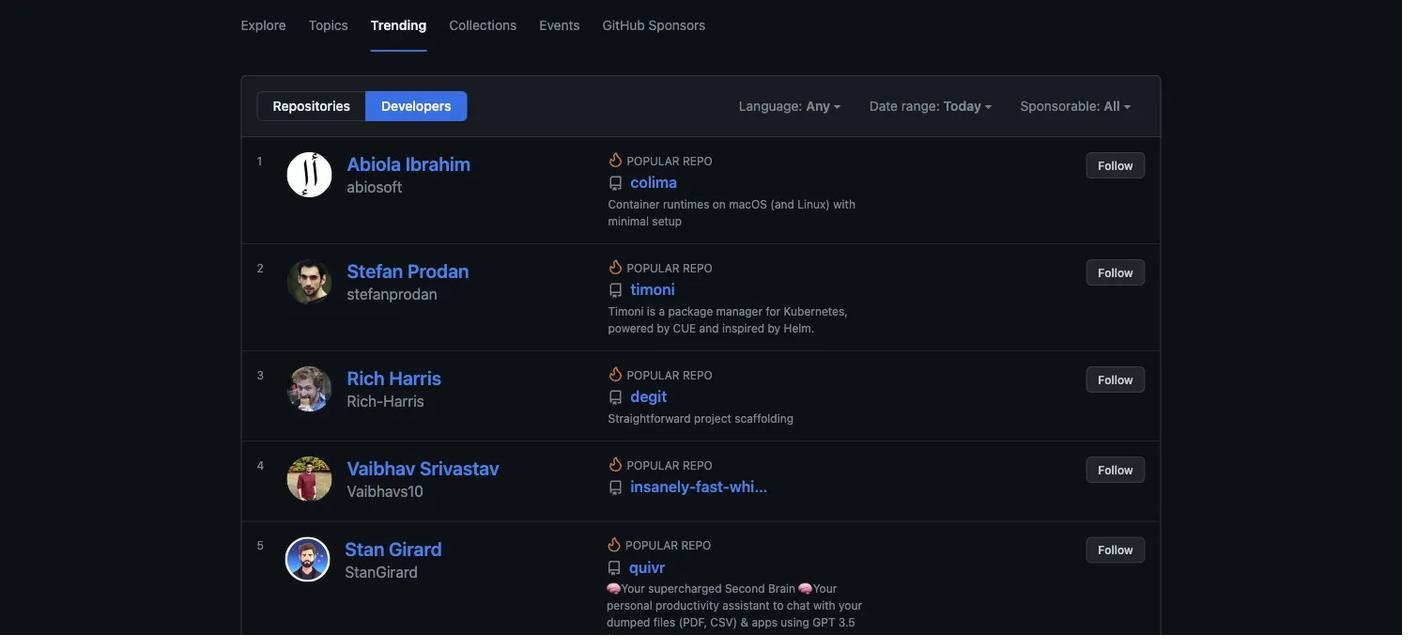 Task type: describe. For each thing, give the bounding box(es) containing it.
popular for prodan
[[627, 261, 680, 274]]

github sponsors
[[603, 17, 706, 32]]

files
[[654, 616, 676, 629]]

abiola ibrahim abiosoft
[[347, 153, 471, 196]]

popular repo for stan girard
[[626, 539, 712, 552]]

manager
[[716, 304, 763, 318]]

linux)
[[798, 197, 830, 210]]

timoni
[[608, 304, 644, 318]]

productivity
[[656, 599, 719, 612]]

topics
[[309, 17, 348, 32]]

/…
[[607, 633, 619, 635]]

date
[[870, 98, 898, 114]]

colima link
[[608, 173, 678, 192]]

explore link
[[241, 0, 286, 52]]

abiola ibrahim link
[[347, 153, 471, 175]]

events
[[540, 17, 580, 32]]

abiosoft link
[[347, 178, 403, 196]]

0 vertical spatial harris
[[389, 367, 442, 389]]

rich harris rich-harris
[[347, 367, 442, 410]]

macos
[[729, 197, 768, 210]]

today
[[944, 98, 982, 114]]

popular repo for stefan prodan
[[627, 261, 713, 274]]

vaibhav srivastav vaibhavs10
[[347, 457, 499, 500]]

github
[[603, 17, 645, 32]]

trending link
[[371, 0, 427, 52]]

supercharged
[[649, 582, 722, 595]]

repo image for harris
[[608, 390, 623, 405]]

quivr link
[[607, 558, 666, 576]]

prodan
[[408, 260, 469, 282]]

timoni is a package manager for kubernetes, powered by cue and inspired by helm.
[[608, 304, 848, 334]]

popular repo for abiola ibrahim
[[627, 154, 713, 167]]

insanely-
[[631, 478, 696, 496]]

on
[[713, 197, 726, 210]]

vaibhavs10
[[347, 482, 424, 500]]

repo image for girard
[[607, 561, 622, 576]]

srivastav
[[420, 457, 499, 479]]

repo image for prodan
[[608, 283, 623, 298]]

github sponsors link
[[603, 0, 706, 52]]

abiosoft
[[347, 178, 403, 196]]

trending
[[371, 17, 427, 32]]

chat
[[787, 599, 810, 612]]

repo image for ibrahim
[[608, 176, 623, 191]]

4
[[257, 458, 264, 472]]

5 link
[[257, 537, 270, 635]]

fast-
[[696, 478, 730, 496]]

rich harris link
[[347, 367, 442, 389]]

project
[[694, 412, 732, 425]]

whisper
[[730, 478, 786, 496]]

popular repo for rich harris
[[627, 368, 713, 381]]

runtimes
[[663, 197, 710, 210]]

stangirard
[[345, 563, 418, 581]]

container runtimes on macos (and linux) with minimal setup
[[608, 197, 856, 227]]

personal
[[607, 599, 653, 612]]

explore
[[241, 17, 286, 32]]

scaffolding
[[735, 412, 794, 425]]

&
[[741, 616, 749, 629]]

3
[[257, 368, 264, 381]]

rich
[[347, 367, 385, 389]]

popular for srivastav
[[627, 458, 680, 472]]

2 link
[[257, 259, 272, 336]]

2 your from the left
[[813, 582, 837, 595]]

gpt
[[813, 616, 836, 629]]

Follow abiosoft submit
[[1086, 152, 1146, 179]]

3.5
[[839, 616, 856, 629]]

Follow Rich-Harris submit
[[1086, 366, 1146, 393]]

degit
[[627, 388, 667, 405]]

2 🧠 from the left
[[799, 582, 810, 595]]

4 link
[[257, 457, 272, 507]]

colima
[[627, 173, 678, 191]]

for
[[766, 304, 781, 318]]

stan girard stangirard
[[345, 537, 442, 581]]

@rich harris image
[[287, 366, 332, 412]]

popular for girard
[[626, 539, 678, 552]]

1
[[257, 154, 262, 167]]

Follow StanGirard submit
[[1086, 537, 1146, 563]]

3 link
[[257, 366, 272, 427]]

@stangirard image
[[285, 537, 330, 582]]

2
[[257, 261, 264, 274]]

1 by from the left
[[657, 321, 670, 334]]

@vaibhavs10 image
[[287, 457, 332, 502]]

language: any
[[739, 98, 834, 114]]

1 🧠 from the left
[[607, 582, 618, 595]]

popular for ibrahim
[[627, 154, 680, 167]]

abiola
[[347, 153, 401, 175]]

to
[[773, 599, 784, 612]]

repo for abiola ibrahim
[[683, 154, 713, 167]]

assistant
[[723, 599, 770, 612]]

apps
[[752, 616, 778, 629]]

and
[[700, 321, 719, 334]]

insanely-fast-whisper
[[627, 478, 786, 496]]

flame image for girard
[[607, 537, 622, 552]]



Task type: locate. For each thing, give the bounding box(es) containing it.
minimal
[[608, 214, 649, 227]]

popular repo up insanely-
[[627, 458, 713, 472]]

flame image up timoni link
[[608, 259, 623, 274]]

popular repo for vaibhav srivastav
[[627, 458, 713, 472]]

flame image for ibrahim
[[608, 152, 623, 167]]

flame image up quivr link
[[607, 537, 622, 552]]

3 repo image from the top
[[608, 481, 623, 496]]

1 vertical spatial repo image
[[608, 283, 623, 298]]

popular repo up timoni
[[627, 261, 713, 274]]

0 horizontal spatial your
[[621, 582, 645, 595]]

package
[[668, 304, 713, 318]]

powered
[[608, 321, 654, 334]]

with right linux)
[[834, 197, 856, 210]]

1 horizontal spatial 🧠
[[799, 582, 810, 595]]

repo image up container
[[608, 176, 623, 191]]

2 vertical spatial flame image
[[607, 537, 622, 552]]

range:
[[902, 98, 940, 114]]

setup
[[652, 214, 682, 227]]

0 vertical spatial with
[[834, 197, 856, 210]]

sponsorable: all
[[1021, 98, 1121, 114]]

0 horizontal spatial by
[[657, 321, 670, 334]]

your up gpt
[[813, 582, 837, 595]]

flame image
[[608, 259, 623, 274], [608, 366, 623, 381]]

flame image for srivastav
[[608, 457, 623, 472]]

1 horizontal spatial by
[[768, 321, 781, 334]]

🧠 your supercharged second brain 🧠 your personal productivity assistant to chat with your dumped files (pdf, csv) & apps using gpt 3.5 /…
[[607, 582, 862, 635]]

popular up quivr
[[626, 539, 678, 552]]

with inside container runtimes on macos (and linux) with minimal setup
[[834, 197, 856, 210]]

using
[[781, 616, 810, 629]]

developers link
[[365, 91, 467, 121]]

popular repo up degit
[[627, 368, 713, 381]]

straightforward
[[608, 412, 691, 425]]

repo image left quivr
[[607, 561, 622, 576]]

repo image inside timoni link
[[608, 283, 623, 298]]

collections link
[[449, 0, 517, 52]]

@abiosoft image
[[287, 152, 332, 197]]

1 link
[[257, 152, 272, 229]]

any
[[806, 98, 831, 114]]

0 vertical spatial repo image
[[608, 390, 623, 405]]

repo image left insanely-
[[608, 481, 623, 496]]

1 vertical spatial with
[[814, 599, 836, 612]]

stefan
[[347, 260, 403, 282]]

language:
[[739, 98, 803, 114]]

by down a
[[657, 321, 670, 334]]

csv)
[[711, 616, 738, 629]]

Follow stefanprodan submit
[[1086, 259, 1146, 286]]

by
[[657, 321, 670, 334], [768, 321, 781, 334]]

repo image left degit
[[608, 390, 623, 405]]

events link
[[540, 0, 580, 52]]

brain
[[768, 582, 796, 595]]

🧠 up chat
[[799, 582, 810, 595]]

2 by from the left
[[768, 321, 781, 334]]

repo up the straightforward project scaffolding
[[683, 368, 713, 381]]

with up gpt
[[814, 599, 836, 612]]

sponsors
[[649, 17, 706, 32]]

popular repo up colima
[[627, 154, 713, 167]]

🧠 up personal
[[607, 582, 618, 595]]

your
[[839, 599, 862, 612]]

harris up rich-harris link
[[389, 367, 442, 389]]

1 flame image from the top
[[608, 259, 623, 274]]

1 vertical spatial harris
[[384, 392, 424, 410]]

flame image up the degit link
[[608, 366, 623, 381]]

repo image for srivastav
[[608, 481, 623, 496]]

popular
[[627, 154, 680, 167], [627, 261, 680, 274], [627, 368, 680, 381], [627, 458, 680, 472], [626, 539, 678, 552]]

repo image inside colima link
[[608, 176, 623, 191]]

harris down rich harris 'link' on the left of page
[[384, 392, 424, 410]]

topics link
[[309, 0, 348, 52]]

kubernetes,
[[784, 304, 848, 318]]

rich-harris link
[[347, 392, 424, 410]]

1 vertical spatial repo image
[[607, 561, 622, 576]]

(and
[[771, 197, 795, 210]]

0 horizontal spatial 🧠
[[607, 582, 618, 595]]

your up personal
[[621, 582, 645, 595]]

repo image inside insanely-fast-whisper link
[[608, 481, 623, 496]]

1 vertical spatial flame image
[[608, 366, 623, 381]]

stefanprodan
[[347, 285, 438, 303]]

popular up timoni
[[627, 261, 680, 274]]

rich-
[[347, 392, 384, 410]]

repo up insanely-fast-whisper link
[[683, 458, 713, 472]]

1 horizontal spatial your
[[813, 582, 837, 595]]

5
[[257, 539, 264, 552]]

(pdf,
[[679, 616, 707, 629]]

all
[[1104, 98, 1121, 114]]

ibrahim
[[406, 153, 471, 175]]

2 vertical spatial repo image
[[608, 481, 623, 496]]

timoni
[[627, 280, 675, 298]]

repo up "package"
[[683, 261, 713, 274]]

stangirard link
[[345, 563, 418, 581]]

second
[[725, 582, 765, 595]]

popular up insanely-
[[627, 458, 680, 472]]

developers
[[381, 98, 451, 114]]

container
[[608, 197, 660, 210]]

repo image
[[608, 176, 623, 191], [608, 283, 623, 298], [608, 481, 623, 496]]

collections
[[449, 17, 517, 32]]

flame image up colima link
[[608, 152, 623, 167]]

repo for vaibhav srivastav
[[683, 458, 713, 472]]

Follow Vaibhavs10 submit
[[1086, 457, 1146, 483]]

flame image down straightforward
[[608, 457, 623, 472]]

2 repo image from the top
[[608, 283, 623, 298]]

repo
[[683, 154, 713, 167], [683, 261, 713, 274], [683, 368, 713, 381], [683, 458, 713, 472], [682, 539, 712, 552]]

insanely-fast-whisper link
[[608, 477, 786, 496]]

flame image for harris
[[608, 366, 623, 381]]

1 repo image from the top
[[608, 176, 623, 191]]

repo image inside quivr link
[[607, 561, 622, 576]]

is
[[647, 304, 656, 318]]

repo up runtimes
[[683, 154, 713, 167]]

stefanprodan link
[[347, 285, 438, 303]]

🧠
[[607, 582, 618, 595], [799, 582, 810, 595]]

repo for stefan prodan
[[683, 261, 713, 274]]

inspired
[[722, 321, 765, 334]]

repo image
[[608, 390, 623, 405], [607, 561, 622, 576]]

flame image for prodan
[[608, 259, 623, 274]]

helm.
[[784, 321, 815, 334]]

vaibhav srivastav link
[[347, 457, 499, 479]]

your
[[621, 582, 645, 595], [813, 582, 837, 595]]

stefan prodan link
[[347, 260, 469, 282]]

popular up colima
[[627, 154, 680, 167]]

@stefanprodan image
[[287, 259, 332, 304]]

popular up degit
[[627, 368, 680, 381]]

repo for rich harris
[[683, 368, 713, 381]]

a
[[659, 304, 665, 318]]

popular for harris
[[627, 368, 680, 381]]

1 your from the left
[[621, 582, 645, 595]]

popular repo
[[627, 154, 713, 167], [627, 261, 713, 274], [627, 368, 713, 381], [627, 458, 713, 472], [626, 539, 712, 552]]

popular repo up quivr
[[626, 539, 712, 552]]

degit link
[[608, 387, 667, 406]]

stan
[[345, 537, 385, 559]]

trending element
[[257, 91, 467, 121]]

vaibhavs10 link
[[347, 482, 424, 500]]

date range: today
[[870, 98, 985, 114]]

repo for stan girard
[[682, 539, 712, 552]]

by down for at the right of page
[[768, 321, 781, 334]]

flame image
[[608, 152, 623, 167], [608, 457, 623, 472], [607, 537, 622, 552]]

0 vertical spatial flame image
[[608, 259, 623, 274]]

repo up supercharged
[[682, 539, 712, 552]]

repo image inside the degit link
[[608, 390, 623, 405]]

1 vertical spatial flame image
[[608, 457, 623, 472]]

vaibhav
[[347, 457, 416, 479]]

repo image up timoni
[[608, 283, 623, 298]]

stefan prodan stefanprodan
[[347, 260, 469, 303]]

with inside 🧠 your supercharged second brain 🧠 your personal productivity assistant to chat with your dumped files (pdf, csv) & apps using gpt 3.5 /…
[[814, 599, 836, 612]]

0 vertical spatial flame image
[[608, 152, 623, 167]]

harris
[[389, 367, 442, 389], [384, 392, 424, 410]]

repositories link
[[257, 91, 366, 121]]

0 vertical spatial repo image
[[608, 176, 623, 191]]

2 flame image from the top
[[608, 366, 623, 381]]



Task type: vqa. For each thing, say whether or not it's contained in the screenshot.
Abiola
yes



